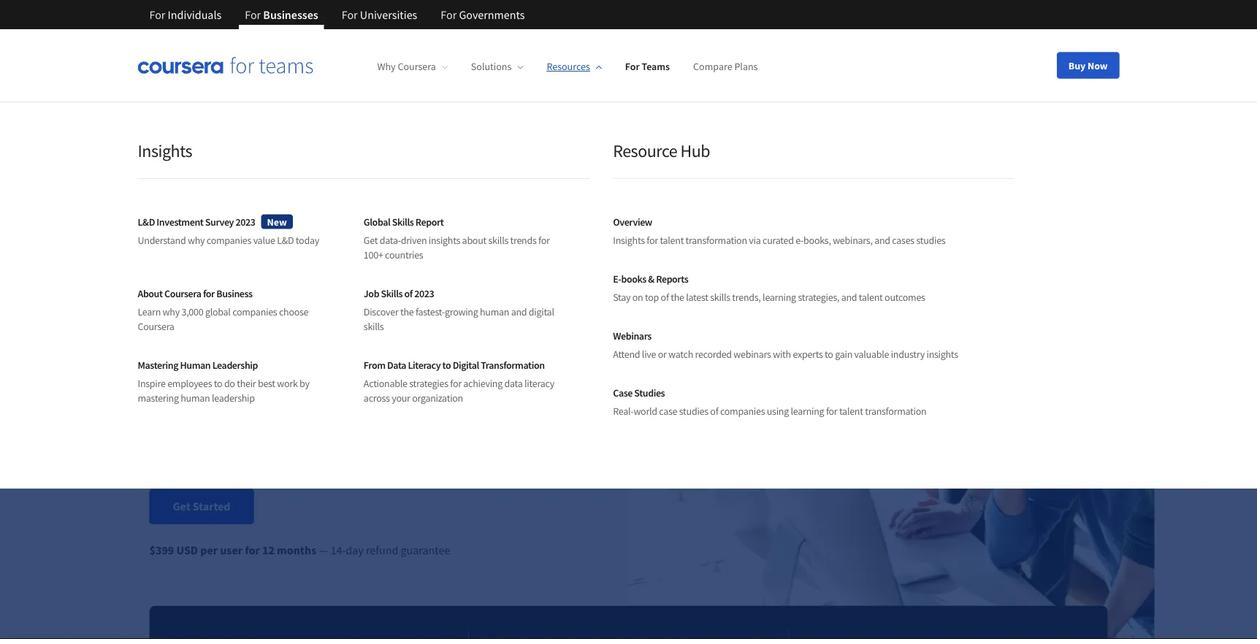 Task type: vqa. For each thing, say whether or not it's contained in the screenshot.


Task type: locate. For each thing, give the bounding box(es) containing it.
companies
[[207, 234, 251, 247], [232, 305, 277, 319], [720, 405, 765, 418]]

l&d up understand
[[138, 215, 155, 228]]

to left gain
[[825, 348, 833, 361]]

reach
[[418, 262, 457, 284]]

access up teams.
[[149, 289, 195, 311]]

studies inside overview insights for talent transformation via curated e-books, webinars, and cases studies
[[917, 234, 946, 247]]

programs
[[359, 289, 427, 311]]

about coursera for business learn why 3,000 global companies choose coursera
[[138, 287, 309, 333]]

human
[[480, 305, 509, 319], [181, 392, 210, 405]]

for left '12'
[[245, 543, 260, 558]]

why
[[377, 60, 396, 73]]

for left the teams
[[625, 60, 640, 73]]

skills down 100+ on the top
[[350, 262, 385, 284]]

for down digital
[[450, 377, 462, 390]]

skills inside job skills of 2023 discover the fastest-growing human and digital skills
[[381, 287, 403, 300]]

live
[[642, 348, 656, 361]]

employees down human
[[167, 377, 212, 390]]

1 vertical spatial with
[[773, 348, 791, 361]]

access inside help employees master new skills and reach their goals with access to world-class learning programs from coursera for teams.
[[149, 289, 195, 311]]

for
[[149, 7, 165, 22], [245, 7, 261, 22], [342, 7, 358, 22], [441, 7, 457, 22], [625, 60, 640, 73]]

insights up investment
[[138, 140, 192, 161]]

0 vertical spatial 2023
[[236, 215, 255, 228]]

0 horizontal spatial get
[[173, 500, 190, 514]]

team
[[350, 143, 447, 202]]

for left businesses
[[245, 7, 261, 22]]

companies left using
[[720, 405, 765, 418]]

2023 for of
[[414, 287, 434, 300]]

1 vertical spatial access
[[219, 377, 249, 391]]

with left experts
[[773, 348, 791, 361]]

and left digital
[[511, 305, 527, 319]]

0 vertical spatial insights
[[429, 234, 460, 247]]

1 horizontal spatial studies
[[917, 234, 946, 247]]

outcomes
[[885, 291, 926, 304]]

1 horizontal spatial 2023
[[414, 287, 434, 300]]

1 vertical spatial their
[[237, 377, 256, 390]]

for down the overview
[[647, 234, 658, 247]]

insights right industry
[[927, 348, 959, 361]]

e-books & reports stay on top of the latest skills trends, learning strategies, and talent outcomes
[[613, 272, 926, 304]]

talent
[[660, 234, 684, 247], [859, 291, 883, 304], [840, 405, 863, 418]]

1 horizontal spatial l&d
[[277, 234, 294, 247]]

transformation left via on the right top
[[686, 234, 747, 247]]

l&d investment survey 2023
[[138, 215, 255, 228]]

fastest-
[[416, 305, 445, 319]]

resources
[[547, 60, 590, 73]]

skills inside global skills report get data-driven insights about skills trends for 100+ countries
[[392, 215, 414, 228]]

0 horizontal spatial of
[[404, 287, 413, 300]]

curated
[[763, 234, 794, 247]]

0 horizontal spatial l&d
[[138, 215, 155, 228]]

0 horizontal spatial with
[[536, 262, 567, 284]]

months
[[277, 543, 317, 558]]

e-
[[613, 272, 621, 285]]

day
[[346, 543, 364, 558]]

help
[[149, 262, 182, 284]]

employees up best
[[243, 351, 294, 366]]

skills
[[488, 234, 509, 247], [350, 262, 385, 284], [710, 291, 731, 304], [364, 320, 384, 333]]

1 horizontal spatial their
[[460, 262, 493, 284]]

0 horizontal spatial human
[[181, 392, 210, 405]]

to left digital
[[443, 358, 451, 372]]

mastering
[[138, 358, 178, 372]]

solutions link
[[471, 60, 523, 73]]

1 vertical spatial companies
[[232, 305, 277, 319]]

1 horizontal spatial with
[[773, 348, 791, 361]]

insights
[[138, 140, 192, 161], [613, 234, 645, 247]]

0 vertical spatial get
[[364, 234, 378, 247]]

0 vertical spatial employees
[[186, 262, 262, 284]]

0 vertical spatial their
[[460, 262, 493, 284]]

1 horizontal spatial insights
[[613, 234, 645, 247]]

program setup and launch tools
[[170, 402, 319, 416]]

employees inside mastering human leadership inspire employees to do their best work by mastering human leadership
[[167, 377, 212, 390]]

0 vertical spatial with
[[536, 262, 567, 284]]

coursera down the goals
[[467, 289, 530, 311]]

insights down the overview
[[613, 234, 645, 247]]

human right growing
[[480, 305, 509, 319]]

3,000
[[182, 305, 203, 319]]

and right strategies,
[[842, 291, 857, 304]]

2023 up 'fastest-'
[[414, 287, 434, 300]]

their for reach
[[460, 262, 493, 284]]

to
[[198, 289, 212, 311], [825, 348, 833, 361], [212, 351, 222, 366], [443, 358, 451, 372], [251, 377, 261, 391], [214, 377, 222, 390]]

1 vertical spatial insights
[[613, 234, 645, 247]]

—
[[319, 543, 328, 558]]

employees up business
[[186, 262, 262, 284]]

skills inside job skills of 2023 discover the fastest-growing human and digital skills
[[364, 320, 384, 333]]

overview insights for talent transformation via curated e-books, webinars, and cases studies
[[613, 215, 946, 247]]

global skills report get data-driven insights about skills trends for 100+ countries
[[364, 215, 550, 262]]

human
[[180, 358, 211, 372]]

from
[[364, 358, 386, 372]]

why down l&d investment survey 2023
[[188, 234, 205, 247]]

1 vertical spatial employees
[[243, 351, 294, 366]]

world-
[[216, 289, 261, 311]]

and inside job skills of 2023 discover the fastest-growing human and digital skills
[[511, 305, 527, 319]]

skills right latest
[[710, 291, 731, 304]]

1 horizontal spatial get
[[364, 234, 378, 247]]

program
[[170, 402, 211, 416]]

inspire
[[138, 377, 166, 390]]

1 horizontal spatial insights
[[927, 348, 959, 361]]

2023 up the understand why companies value l&d today
[[236, 215, 255, 228]]

for for individuals
[[149, 7, 165, 22]]

talent inside case studies real-world case studies of companies using learning for talent transformation
[[840, 405, 863, 418]]

0 horizontal spatial access
[[149, 289, 195, 311]]

learning inside e-books & reports stay on top of the latest skills trends, learning strategies, and talent outcomes
[[763, 291, 796, 304]]

access up leadership
[[219, 377, 249, 391]]

the down reports
[[671, 291, 684, 304]]

to left do
[[214, 377, 222, 390]]

human inside mastering human leadership inspire employees to do their best work by mastering human leadership
[[181, 392, 210, 405]]

2 vertical spatial employees
[[167, 377, 212, 390]]

compare
[[694, 60, 733, 73]]

their inside help employees master new skills and reach their goals with access to world-class learning programs from coursera for teams.
[[460, 262, 493, 284]]

companies down business
[[232, 305, 277, 319]]

of right 'case'
[[710, 405, 719, 418]]

the inside e-books & reports stay on top of the latest skills trends, learning strategies, and talent outcomes
[[671, 291, 684, 304]]

1 horizontal spatial transformation
[[865, 405, 927, 418]]

to left 8,500
[[251, 377, 261, 391]]

0 vertical spatial the
[[671, 291, 684, 304]]

for right trends
[[539, 234, 550, 247]]

studies right 'case'
[[679, 405, 709, 418]]

0 horizontal spatial the
[[400, 305, 414, 319]]

for inside global skills report get data-driven insights about skills trends for 100+ countries
[[539, 234, 550, 247]]

accelerate team performance
[[149, 143, 447, 248]]

the left 'fastest-'
[[400, 305, 414, 319]]

0 vertical spatial talent
[[660, 234, 684, 247]]

insights down 'report'
[[429, 234, 460, 247]]

employees for leadership
[[167, 377, 212, 390]]

employees
[[186, 262, 262, 284], [243, 351, 294, 366], [167, 377, 212, 390]]

report
[[416, 215, 444, 228]]

talent up reports
[[660, 234, 684, 247]]

their right do
[[237, 377, 256, 390]]

0 vertical spatial insights
[[138, 140, 192, 161]]

learning
[[299, 289, 356, 311], [763, 291, 796, 304], [290, 377, 329, 391], [791, 405, 825, 418]]

1 vertical spatial studies
[[679, 405, 709, 418]]

trends,
[[732, 291, 761, 304]]

14-
[[331, 543, 346, 558]]

skills inside global skills report get data-driven insights about skills trends for 100+ countries
[[488, 234, 509, 247]]

0 horizontal spatial transformation
[[686, 234, 747, 247]]

l&d down new
[[277, 234, 294, 247]]

reports
[[656, 272, 689, 285]]

why left 3,000
[[163, 305, 180, 319]]

the
[[671, 291, 684, 304], [400, 305, 414, 319]]

0 vertical spatial why
[[188, 234, 205, 247]]

for left 'individuals'
[[149, 7, 165, 22]]

for
[[539, 234, 550, 247], [647, 234, 658, 247], [203, 287, 215, 300], [533, 289, 552, 311], [450, 377, 462, 390], [826, 405, 838, 418], [245, 543, 260, 558]]

1 horizontal spatial the
[[671, 291, 684, 304]]

to left business
[[198, 289, 212, 311]]

transformation down industry
[[865, 405, 927, 418]]

for inside about coursera for business learn why 3,000 global companies choose coursera
[[203, 287, 215, 300]]

companies inside case studies real-world case studies of companies using learning for talent transformation
[[720, 405, 765, 418]]

strategies,
[[798, 291, 840, 304]]

universities
[[360, 7, 417, 22]]

learning down "new"
[[299, 289, 356, 311]]

job skills of 2023 discover the fastest-growing human and digital skills
[[364, 287, 554, 333]]

for left governments
[[441, 7, 457, 22]]

2023 inside job skills of 2023 discover the fastest-growing human and digital skills
[[414, 287, 434, 300]]

of right job
[[404, 287, 413, 300]]

learning right trends,
[[763, 291, 796, 304]]

top
[[645, 291, 659, 304]]

insights inside overview insights for talent transformation via curated e-books, webinars, and cases studies
[[613, 234, 645, 247]]

learning right using
[[791, 405, 825, 418]]

refund
[[366, 543, 398, 558]]

0 horizontal spatial insights
[[429, 234, 460, 247]]

their inside mastering human leadership inspire employees to do their best work by mastering human leadership
[[237, 377, 256, 390]]

their down about on the top of the page
[[460, 262, 493, 284]]

user
[[220, 543, 243, 558]]

for inside overview insights for talent transformation via curated e-books, webinars, and cases studies
[[647, 234, 658, 247]]

of right the top
[[661, 291, 669, 304]]

skills down the discover
[[364, 320, 384, 333]]

for inside help employees master new skills and reach their goals with access to world-class learning programs from coursera for teams.
[[533, 289, 552, 311]]

0 vertical spatial access
[[149, 289, 195, 311]]

studies inside case studies real-world case studies of companies using learning for talent transformation
[[679, 405, 709, 418]]

webinars
[[613, 329, 652, 342]]

and left cases
[[875, 234, 891, 247]]

0 horizontal spatial 2023
[[236, 215, 255, 228]]

1 horizontal spatial access
[[219, 377, 249, 391]]

1 vertical spatial insights
[[927, 348, 959, 361]]

1 vertical spatial why
[[163, 305, 180, 319]]

and down countries
[[388, 262, 415, 284]]

understand
[[138, 234, 186, 247]]

1 vertical spatial 2023
[[414, 287, 434, 300]]

human down unlimited
[[181, 392, 210, 405]]

for right using
[[826, 405, 838, 418]]

global
[[205, 305, 231, 319]]

upskill
[[170, 351, 202, 366]]

1 vertical spatial transformation
[[865, 405, 927, 418]]

1 horizontal spatial human
[[480, 305, 509, 319]]

for individuals
[[149, 7, 222, 22]]

1 vertical spatial human
[[181, 392, 210, 405]]

0 vertical spatial human
[[480, 305, 509, 319]]

1 vertical spatial skills
[[381, 287, 403, 300]]

1 vertical spatial l&d
[[277, 234, 294, 247]]

1 horizontal spatial of
[[661, 291, 669, 304]]

0 horizontal spatial why
[[163, 305, 180, 319]]

1 vertical spatial the
[[400, 305, 414, 319]]

digital
[[453, 358, 479, 372]]

get up 100+ on the top
[[364, 234, 378, 247]]

to right 5
[[212, 351, 222, 366]]

resources link
[[547, 60, 602, 73]]

and
[[875, 234, 891, 247], [388, 262, 415, 284], [842, 291, 857, 304], [511, 305, 527, 319], [241, 402, 259, 416]]

companies inside about coursera for business learn why 3,000 global companies choose coursera
[[232, 305, 277, 319]]

companies down survey
[[207, 234, 251, 247]]

with
[[536, 262, 567, 284], [773, 348, 791, 361]]

skills right about on the top of the page
[[488, 234, 509, 247]]

real-
[[613, 405, 634, 418]]

1 vertical spatial talent
[[859, 291, 883, 304]]

help employees master new skills and reach their goals with access to world-class learning programs from coursera for teams.
[[149, 262, 567, 337]]

get left started
[[173, 500, 190, 514]]

literacy
[[525, 377, 555, 390]]

0 vertical spatial transformation
[[686, 234, 747, 247]]

12
[[262, 543, 275, 558]]

get inside global skills report get data-driven insights about skills trends for 100+ countries
[[364, 234, 378, 247]]

skills right job
[[381, 287, 403, 300]]

0 vertical spatial studies
[[917, 234, 946, 247]]

per
[[200, 543, 218, 558]]

2 horizontal spatial of
[[710, 405, 719, 418]]

studies right cases
[[917, 234, 946, 247]]

2 vertical spatial talent
[[840, 405, 863, 418]]

work
[[277, 377, 298, 390]]

skills up driven
[[392, 215, 414, 228]]

for for governments
[[441, 7, 457, 22]]

0 horizontal spatial their
[[237, 377, 256, 390]]

get started
[[173, 500, 230, 514]]

8,500
[[263, 377, 288, 391]]

with right the goals
[[536, 262, 567, 284]]

and inside help employees master new skills and reach their goals with access to world-class learning programs from coursera for teams.
[[388, 262, 415, 284]]

resource
[[613, 140, 678, 161]]

2 vertical spatial companies
[[720, 405, 765, 418]]

0 horizontal spatial studies
[[679, 405, 709, 418]]

insights inside 'webinars attend live or watch recorded webinars with experts to gain valuable industry insights'
[[927, 348, 959, 361]]

job
[[364, 287, 379, 300]]

via
[[749, 234, 761, 247]]

0 vertical spatial skills
[[392, 215, 414, 228]]

teams
[[642, 60, 670, 73]]

insights inside global skills report get data-driven insights about skills trends for 100+ countries
[[429, 234, 460, 247]]

experts
[[793, 348, 823, 361]]

leadership
[[212, 358, 258, 372]]

for down the goals
[[533, 289, 552, 311]]

for left universities
[[342, 7, 358, 22]]

talent down gain
[[840, 405, 863, 418]]

and right setup
[[241, 402, 259, 416]]

for up 'global'
[[203, 287, 215, 300]]

talent left outcomes
[[859, 291, 883, 304]]



Task type: describe. For each thing, give the bounding box(es) containing it.
actionable
[[364, 377, 407, 390]]

by
[[300, 377, 310, 390]]

their for do
[[237, 377, 256, 390]]

employees for to
[[243, 351, 294, 366]]

100+
[[364, 248, 383, 262]]

resource hub
[[613, 140, 710, 161]]

why coursera link
[[377, 60, 448, 73]]

new
[[267, 215, 287, 228]]

case studies real-world case studies of companies using learning for talent transformation
[[613, 386, 927, 418]]

unlimited access to 8,500 learning opportunities
[[170, 377, 395, 391]]

coursera inside help employees master new skills and reach their goals with access to world-class learning programs from coursera for teams.
[[467, 289, 530, 311]]

1 horizontal spatial why
[[188, 234, 205, 247]]

to inside mastering human leadership inspire employees to do their best work by mastering human leadership
[[214, 377, 222, 390]]

case
[[659, 405, 678, 418]]

of inside job skills of 2023 discover the fastest-growing human and digital skills
[[404, 287, 413, 300]]

books
[[621, 272, 647, 285]]

of inside case studies real-world case studies of companies using learning for talent transformation
[[710, 405, 719, 418]]

the inside job skills of 2023 discover the fastest-growing human and digital skills
[[400, 305, 414, 319]]

leadership
[[212, 392, 255, 405]]

employees inside help employees master new skills and reach their goals with access to world-class learning programs from coursera for teams.
[[186, 262, 262, 284]]

skills inside e-books & reports stay on top of the latest skills trends, learning strategies, and talent outcomes
[[710, 291, 731, 304]]

for governments
[[441, 7, 525, 22]]

to inside help employees master new skills and reach their goals with access to world-class learning programs from coursera for teams.
[[198, 289, 212, 311]]

coursera for teams image
[[138, 57, 313, 74]]

learning up tools
[[290, 377, 329, 391]]

buy
[[1069, 59, 1086, 72]]

1 vertical spatial get
[[173, 500, 190, 514]]

why inside about coursera for business learn why 3,000 global companies choose coursera
[[163, 305, 180, 319]]

with inside 'webinars attend live or watch recorded webinars with experts to gain valuable industry insights'
[[773, 348, 791, 361]]

valuable
[[855, 348, 889, 361]]

coursera right why
[[398, 60, 436, 73]]

recorded
[[695, 348, 732, 361]]

and inside e-books & reports stay on top of the latest skills trends, learning strategies, and talent outcomes
[[842, 291, 857, 304]]

from data literacy to digital transformation actionable strategies for achieving data literacy across your organization
[[364, 358, 555, 405]]

do
[[224, 377, 235, 390]]

tools
[[296, 402, 319, 416]]

digital
[[529, 305, 554, 319]]

for inside from data literacy to digital transformation actionable strategies for achieving data literacy across your organization
[[450, 377, 462, 390]]

0 vertical spatial companies
[[207, 234, 251, 247]]

$399 usd per user for 12 months — 14-day refund guarantee
[[149, 543, 450, 558]]

buy now button
[[1057, 52, 1120, 79]]

talent inside overview insights for talent transformation via curated e-books, webinars, and cases studies
[[660, 234, 684, 247]]

understand why companies value l&d today
[[138, 234, 319, 247]]

banner navigation
[[138, 0, 537, 29]]

goals
[[496, 262, 533, 284]]

of inside e-books & reports stay on top of the latest skills trends, learning strategies, and talent outcomes
[[661, 291, 669, 304]]

now
[[1088, 59, 1108, 72]]

countries
[[385, 248, 423, 262]]

stay
[[613, 291, 631, 304]]

or
[[658, 348, 667, 361]]

case
[[613, 386, 633, 399]]

from
[[430, 289, 464, 311]]

coursera down learn
[[138, 320, 174, 333]]

global
[[364, 215, 390, 228]]

on
[[633, 291, 643, 304]]

about
[[138, 287, 163, 300]]

for for universities
[[342, 7, 358, 22]]

opportunities
[[331, 377, 395, 391]]

why coursera
[[377, 60, 436, 73]]

skills for discover
[[381, 287, 403, 300]]

for for businesses
[[245, 7, 261, 22]]

to inside from data literacy to digital transformation actionable strategies for achieving data literacy across your organization
[[443, 358, 451, 372]]

for teams link
[[625, 60, 670, 73]]

governments
[[459, 7, 525, 22]]

usd
[[176, 543, 198, 558]]

5
[[204, 351, 210, 366]]

cases
[[892, 234, 915, 247]]

learning inside case studies real-world case studies of companies using learning for talent transformation
[[791, 405, 825, 418]]

growing
[[445, 305, 478, 319]]

started
[[193, 500, 230, 514]]

your
[[392, 392, 410, 405]]

individuals
[[168, 7, 222, 22]]

and inside overview insights for talent transformation via curated e-books, webinars, and cases studies
[[875, 234, 891, 247]]

strategies
[[409, 377, 448, 390]]

transformation inside overview insights for talent transformation via curated e-books, webinars, and cases studies
[[686, 234, 747, 247]]

business
[[216, 287, 253, 300]]

coursera up 3,000
[[164, 287, 201, 300]]

gain
[[835, 348, 853, 361]]

attend
[[613, 348, 640, 361]]

0 horizontal spatial insights
[[138, 140, 192, 161]]

data-
[[380, 234, 401, 247]]

latest
[[686, 291, 709, 304]]

unlimited
[[170, 377, 216, 391]]

overview
[[613, 215, 652, 228]]

2023 for survey
[[236, 215, 255, 228]]

skills for data-
[[392, 215, 414, 228]]

for inside case studies real-world case studies of companies using learning for talent transformation
[[826, 405, 838, 418]]

to inside 'webinars attend live or watch recorded webinars with experts to gain valuable industry insights'
[[825, 348, 833, 361]]

for universities
[[342, 7, 417, 22]]

launch
[[262, 402, 294, 416]]

across
[[364, 392, 390, 405]]

for businesses
[[245, 7, 318, 22]]

with inside help employees master new skills and reach their goals with access to world-class learning programs from coursera for teams.
[[536, 262, 567, 284]]

guarantee
[[401, 543, 450, 558]]

class
[[261, 289, 296, 311]]

webinars attend live or watch recorded webinars with experts to gain valuable industry insights
[[613, 329, 959, 361]]

master
[[265, 262, 314, 284]]

performance
[[149, 190, 393, 248]]

skills inside help employees master new skills and reach their goals with access to world-class learning programs from coursera for teams.
[[350, 262, 385, 284]]

human inside job skills of 2023 discover the fastest-growing human and digital skills
[[480, 305, 509, 319]]

compare plans link
[[694, 60, 758, 73]]

studies
[[635, 386, 665, 399]]

transformation
[[481, 358, 545, 372]]

best
[[258, 377, 275, 390]]

investment
[[157, 215, 203, 228]]

mastering
[[138, 392, 179, 405]]

&
[[648, 272, 655, 285]]

using
[[767, 405, 789, 418]]

talent inside e-books & reports stay on top of the latest skills trends, learning strategies, and talent outcomes
[[859, 291, 883, 304]]

0 vertical spatial l&d
[[138, 215, 155, 228]]

data
[[387, 358, 406, 372]]

for teams
[[625, 60, 670, 73]]

learning inside help employees master new skills and reach their goals with access to world-class learning programs from coursera for teams.
[[299, 289, 356, 311]]

value
[[253, 234, 275, 247]]

transformation inside case studies real-world case studies of companies using learning for talent transformation
[[865, 405, 927, 418]]

setup
[[213, 402, 239, 416]]

organization
[[412, 392, 463, 405]]



